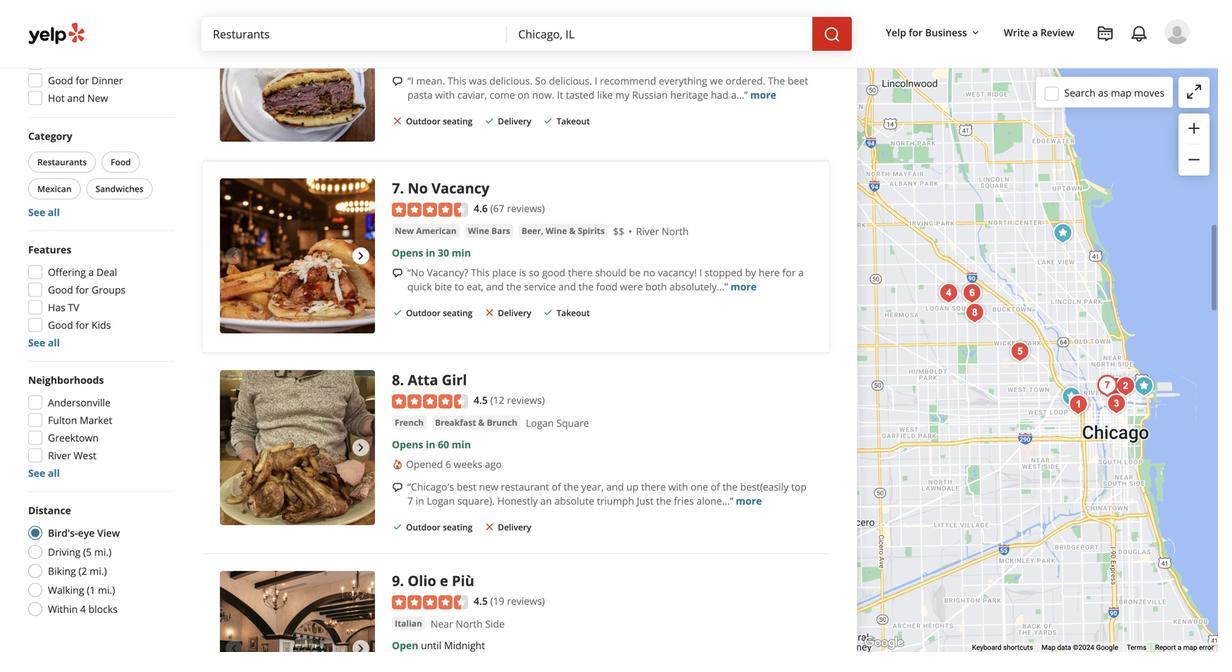 Task type: vqa. For each thing, say whether or not it's contained in the screenshot.
1st OF from left
yes



Task type: describe. For each thing, give the bounding box(es) containing it.
opened 6 weeks ago
[[406, 458, 502, 471]]

atta
[[408, 370, 438, 390]]

had
[[711, 88, 729, 102]]

9 . olio e più
[[392, 571, 475, 591]]

eye
[[78, 527, 95, 540]]

offers takeout
[[48, 56, 116, 69]]

expand map image
[[1186, 83, 1203, 100]]

wine inside wine bars button
[[468, 225, 490, 237]]

vacancy
[[432, 178, 490, 198]]

2 delicious. from the left
[[549, 74, 592, 87]]

map
[[1042, 644, 1056, 652]]

now.
[[532, 88, 555, 102]]

a for offering
[[88, 266, 94, 279]]

wine inside the beer, wine & spirits "button"
[[546, 225, 567, 237]]

sandwiches button
[[86, 178, 153, 200]]

a inside "no vacancy? this place is so good there should be no vacancy!  i stopped by here for a quick bite to eat, and the service and the food were both absolutely…"
[[799, 266, 804, 279]]

4.3 (472 reviews)
[[474, 10, 551, 23]]

notifications image
[[1131, 25, 1148, 42]]

was
[[469, 74, 487, 87]]

for for groups
[[76, 283, 89, 297]]

in for atta
[[426, 438, 436, 451]]

within
[[48, 603, 78, 616]]

4.5 for 8 . atta girl
[[474, 394, 488, 407]]

new american button for wine
[[392, 224, 460, 238]]

4.6 star rating image
[[392, 203, 468, 217]]

16 speech v2 image for "i
[[392, 76, 403, 87]]

& inside "button"
[[570, 225, 576, 237]]

4 slideshow element from the top
[[220, 571, 375, 652]]

rose mary image
[[1058, 383, 1086, 411]]

delivery up reservations
[[79, 21, 116, 34]]

weeks
[[454, 458, 483, 471]]

previous image for opened 6 weeks ago
[[226, 439, 243, 456]]

square
[[557, 416, 589, 430]]

bite
[[435, 280, 452, 293]]

i inside "no vacancy? this place is so good there should be no vacancy!  i stopped by here for a quick bite to eat, and the service and the food were both absolutely…"
[[700, 266, 702, 279]]

french link
[[392, 416, 427, 430]]

0 vertical spatial takeout
[[79, 56, 116, 69]]

groups
[[92, 283, 126, 297]]

just
[[637, 494, 654, 508]]

group containing neighborhoods
[[24, 373, 175, 480]]

16 flame v2 image
[[392, 459, 403, 470]]

write a review
[[1004, 26, 1075, 39]]

8
[[392, 370, 400, 390]]

min for girl
[[452, 438, 471, 451]]

recommend
[[600, 74, 657, 87]]

outdoor seating for vacancy?
[[406, 307, 473, 319]]

(12
[[491, 394, 505, 407]]

the up alone…" at the right bottom of the page
[[723, 480, 738, 494]]

16 speech v2 image for "chicago's
[[392, 482, 403, 493]]

see all for offering a deal
[[28, 336, 60, 349]]

spirits
[[578, 225, 605, 237]]

tasted
[[566, 88, 595, 102]]

breakfast & brunch button
[[432, 416, 521, 430]]

. for 9
[[400, 571, 404, 591]]

beer, wine & spirits button
[[519, 224, 608, 238]]

©2024
[[1074, 644, 1095, 652]]

american for wine bars
[[416, 225, 457, 237]]

with inside "chicago's best new restaurant of the year, and up there with one of the best(easily top 7 in logan square). honestly an absolute triumph  just the fries alone…"
[[669, 480, 688, 494]]

mexican
[[37, 183, 72, 195]]

to
[[455, 280, 464, 293]]

next image
[[353, 640, 370, 652]]

mi.) for walking (1 mi.)
[[98, 584, 115, 597]]

16 close v2 image for outdoor seating
[[392, 115, 403, 126]]

yelp
[[886, 26, 907, 39]]

shortcuts
[[1004, 644, 1034, 652]]

bars for wine bars
[[492, 225, 511, 237]]

1 see from the top
[[28, 206, 45, 219]]

olio
[[408, 571, 436, 591]]

4.5 star rating image for olio
[[392, 595, 468, 610]]

best
[[457, 480, 477, 494]]

reviews) up 'cocktail'
[[513, 10, 551, 23]]

in for no
[[426, 246, 436, 260]]

absolutely…"
[[670, 280, 728, 293]]

a…"
[[731, 88, 748, 102]]

the perch image
[[1006, 338, 1035, 366]]

the left food
[[579, 280, 594, 293]]

see all button for offering a deal
[[28, 336, 60, 349]]

9
[[392, 571, 400, 591]]

more link for stopped
[[731, 280, 757, 293]]

market
[[80, 414, 112, 427]]

16 checkmark v2 image down service
[[543, 307, 554, 318]]

new american link for cocktail
[[454, 32, 522, 46]]

$$
[[613, 225, 625, 238]]

reviews) for olio e più
[[507, 594, 545, 608]]

2 of from the left
[[711, 480, 720, 494]]

and down good
[[559, 280, 576, 293]]

bars for cocktail bars
[[566, 33, 585, 45]]

write a review link
[[999, 20, 1081, 45]]

data
[[1058, 644, 1072, 652]]

pm
[[472, 54, 487, 68]]

(5
[[83, 546, 92, 559]]

next image for 7 . no vacancy
[[353, 248, 370, 265]]

16 checkmark v2 image down 16 speech v2 image
[[392, 307, 403, 318]]

moves
[[1135, 86, 1165, 99]]

more for beet
[[751, 88, 777, 102]]

fries
[[674, 494, 694, 508]]

square).
[[458, 494, 495, 508]]

category
[[28, 129, 72, 143]]

opens in 30 min
[[392, 246, 471, 260]]

breakfast & brunch link
[[432, 416, 521, 430]]

1 delicious. from the left
[[490, 74, 533, 87]]

everything
[[659, 74, 708, 87]]

greektown
[[48, 431, 99, 445]]

stopped
[[705, 266, 743, 279]]

option group containing distance
[[24, 504, 175, 621]]

river west
[[48, 449, 97, 462]]

place
[[492, 266, 517, 279]]

new american button for cocktail
[[454, 32, 522, 46]]

delivery for 16 close v2 icon associated with delivery
[[498, 307, 532, 319]]

map for error
[[1184, 644, 1198, 652]]

new for cocktail bars
[[457, 33, 476, 45]]

search
[[1065, 86, 1096, 99]]

business
[[926, 26, 968, 39]]

the right just
[[657, 494, 672, 508]]

delivery for 16 close v2 image at left bottom
[[498, 522, 532, 533]]

vacancy!
[[658, 266, 697, 279]]

16 checkmark v2 image down now.
[[543, 115, 554, 126]]

new for wine bars
[[395, 225, 414, 237]]

6
[[446, 458, 451, 471]]

mi.) for driving (5 mi.)
[[94, 546, 112, 559]]

within 4 blocks
[[48, 603, 118, 616]]

none field address, neighborhood, city, state or zip
[[507, 17, 813, 51]]

italian link
[[392, 617, 425, 631]]

i inside the "i mean. this was delicious. so delicious.  i recommend everything we ordered. the beet pasta with caviar, come on now. it tasted like my russian heritage had a…"
[[595, 74, 598, 87]]

atta girl image
[[961, 299, 990, 327]]

1 of from the left
[[552, 480, 561, 494]]

olio e più image
[[1103, 373, 1131, 401]]

hot and new
[[48, 91, 108, 105]]

see all for andersonville
[[28, 467, 60, 480]]

deal
[[97, 266, 117, 279]]

3 outdoor seating from the top
[[406, 522, 473, 533]]

this for mean.
[[448, 74, 467, 87]]

& inside button
[[479, 417, 485, 428]]

best(easily
[[741, 480, 789, 494]]

north for river
[[662, 225, 689, 238]]

my
[[616, 88, 630, 102]]

new american link for wine
[[392, 224, 460, 238]]

16 speech v2 image
[[392, 267, 403, 279]]

map data ©2024 google
[[1042, 644, 1119, 652]]

food
[[111, 156, 131, 168]]

olio e più link
[[408, 571, 475, 591]]

mexican button
[[28, 178, 81, 200]]

heritage
[[671, 88, 709, 102]]

open until midnight
[[392, 639, 485, 652]]

for inside "no vacancy? this place is so good there should be no vacancy!  i stopped by here for a quick bite to eat, and the service and the food were both absolutely…"
[[783, 266, 796, 279]]

. for 8
[[400, 370, 404, 390]]

seating for vacancy?
[[443, 307, 473, 319]]

keyboard shortcuts button
[[973, 643, 1034, 652]]

north for near
[[456, 617, 483, 631]]

russian
[[632, 88, 668, 102]]

takeout for mean.
[[557, 115, 590, 127]]

slideshow element for "no
[[220, 178, 375, 334]]

60
[[438, 438, 449, 451]]

16 close v2 image for delivery
[[484, 307, 495, 318]]

this for vacancy?
[[471, 266, 490, 279]]

penumbra image
[[935, 279, 963, 308]]

previous image for "no vacancy? this place is so good there should be no vacancy!  i stopped by here for a quick bite to eat, and the service and the food were both absolutely…"
[[226, 248, 243, 265]]

for for business
[[909, 26, 923, 39]]

4.6 (67 reviews)
[[474, 202, 545, 215]]

previous image for until midnight
[[226, 640, 243, 652]]

offers for offers delivery
[[48, 21, 77, 34]]

for for kids
[[76, 318, 89, 332]]

features
[[28, 243, 71, 256]]

outdoor for "no vacancy? this place is so good there should be no vacancy!  i stopped by here for a quick bite to eat, and the service and the food were both absolutely…"
[[406, 307, 441, 319]]

all for andersonville
[[48, 467, 60, 480]]

and inside "chicago's best new restaurant of the year, and up there with one of the best(easily top 7 in logan square). honestly an absolute triumph  just the fries alone…"
[[607, 480, 624, 494]]

the dearborn image
[[1103, 390, 1131, 418]]

zoom out image
[[1186, 151, 1203, 168]]

mi.) for biking (2 mi.)
[[90, 565, 107, 578]]

has tv
[[48, 301, 79, 314]]

più
[[452, 571, 475, 591]]

cocktail bars
[[530, 33, 585, 45]]

in inside "chicago's best new restaurant of the year, and up there with one of the best(easily top 7 in logan square). honestly an absolute triumph  just the fries alone…"
[[416, 494, 424, 508]]

has
[[48, 301, 65, 314]]

1 vertical spatial new
[[87, 91, 108, 105]]

girl
[[442, 370, 467, 390]]

the up absolute in the left bottom of the page
[[564, 480, 579, 494]]



Task type: locate. For each thing, give the bounding box(es) containing it.
outdoor down "chicago's
[[406, 522, 441, 533]]

16 speech v2 image
[[392, 76, 403, 87], [392, 482, 403, 493]]

yelp for business
[[886, 26, 968, 39]]

0 vertical spatial 7
[[392, 178, 400, 198]]

0 vertical spatial logan
[[526, 416, 554, 430]]

until for until 10:00 pm
[[421, 54, 442, 68]]

eat,
[[467, 280, 484, 293]]

offering a deal
[[48, 266, 117, 279]]

new up the 10:00 at left top
[[457, 33, 476, 45]]

river for river north
[[636, 225, 660, 238]]

map region
[[761, 5, 1219, 652]]

16 checkmark v2 image up the 9
[[392, 521, 403, 533]]

new american link down 4.6 star rating image in the left top of the page
[[392, 224, 460, 238]]

offers
[[48, 21, 77, 34], [48, 56, 77, 69]]

1 vertical spatial good
[[48, 283, 73, 297]]

0 vertical spatial with
[[435, 88, 455, 102]]

good for has
[[48, 318, 73, 332]]

were
[[620, 280, 643, 293]]

no
[[644, 266, 656, 279]]

reviews) for atta girl
[[507, 394, 545, 407]]

2 vertical spatial seating
[[443, 522, 473, 533]]

. left atta
[[400, 370, 404, 390]]

takeout
[[79, 56, 116, 69], [557, 115, 590, 127], [557, 307, 590, 319]]

new american for cocktail bars
[[457, 33, 519, 45]]

min for vacancy
[[452, 246, 471, 260]]

1 16 speech v2 image from the top
[[392, 76, 403, 87]]

2 vertical spatial good
[[48, 318, 73, 332]]

0 vertical spatial .
[[400, 178, 404, 198]]

0 vertical spatial i
[[595, 74, 598, 87]]

previous image
[[226, 56, 243, 73], [226, 248, 243, 265]]

0 vertical spatial outdoor
[[406, 115, 441, 127]]

2 min from the top
[[452, 438, 471, 451]]

0 vertical spatial new american link
[[454, 32, 522, 46]]

a right report
[[1178, 644, 1182, 652]]

driving
[[48, 546, 81, 559]]

walking (1 mi.)
[[48, 584, 115, 597]]

None field
[[202, 17, 507, 51], [507, 17, 813, 51]]

16 close v2 image
[[392, 115, 403, 126], [484, 307, 495, 318]]

more link down the
[[751, 88, 777, 102]]

2 see all button from the top
[[28, 336, 60, 349]]

0 vertical spatial 4.5
[[474, 394, 488, 407]]

0 horizontal spatial 7
[[392, 178, 400, 198]]

2 open from the top
[[392, 639, 419, 652]]

3 see from the top
[[28, 467, 45, 480]]

3 all from the top
[[48, 467, 60, 480]]

0 vertical spatial next image
[[353, 56, 370, 73]]

. for 7
[[400, 178, 404, 198]]

this down the 10:00 at left top
[[448, 74, 467, 87]]

0 horizontal spatial 16 close v2 image
[[392, 115, 403, 126]]

beet
[[788, 74, 809, 87]]

the down is at left top
[[507, 280, 522, 293]]

1 vertical spatial previous image
[[226, 248, 243, 265]]

1 horizontal spatial with
[[669, 480, 688, 494]]

. left no at the left
[[400, 178, 404, 198]]

4.3 star rating image
[[392, 11, 468, 25]]

au cheval image
[[1066, 389, 1094, 418]]

0 vertical spatial see all
[[28, 206, 60, 219]]

2 see all from the top
[[28, 336, 60, 349]]

brunch
[[487, 417, 518, 428]]

more down best(easily
[[736, 494, 762, 508]]

american down (472
[[478, 33, 519, 45]]

1 vertical spatial mi.)
[[90, 565, 107, 578]]

2 good from the top
[[48, 283, 73, 297]]

30
[[438, 246, 449, 260]]

1 vertical spatial takeout
[[557, 115, 590, 127]]

3 see all from the top
[[28, 467, 60, 480]]

and down place
[[486, 280, 504, 293]]

good for offers
[[48, 74, 73, 87]]

with inside the "i mean. this was delicious. so delicious.  i recommend everything we ordered. the beet pasta with caviar, come on now. it tasted like my russian heritage had a…"
[[435, 88, 455, 102]]

up
[[627, 480, 639, 494]]

2 . from the top
[[400, 370, 404, 390]]

2 seating from the top
[[443, 307, 473, 319]]

river for river west
[[48, 449, 71, 462]]

1 horizontal spatial bars
[[566, 33, 585, 45]]

1 vertical spatial more link
[[731, 280, 757, 293]]

with down the mean.
[[435, 88, 455, 102]]

2 vertical spatial outdoor seating
[[406, 522, 473, 533]]

1 horizontal spatial logan
[[526, 416, 554, 430]]

bird's-
[[48, 527, 78, 540]]

until up the mean.
[[421, 54, 442, 68]]

more for the
[[736, 494, 762, 508]]

1 next image from the top
[[353, 56, 370, 73]]

walking
[[48, 584, 84, 597]]

1 vertical spatial &
[[479, 417, 485, 428]]

0 horizontal spatial of
[[552, 480, 561, 494]]

and right hot
[[67, 91, 85, 105]]

1 vertical spatial see all button
[[28, 336, 60, 349]]

1 min from the top
[[452, 246, 471, 260]]

2 vertical spatial more link
[[736, 494, 762, 508]]

mi.) right (2
[[90, 565, 107, 578]]

3 outdoor from the top
[[406, 522, 441, 533]]

3 good from the top
[[48, 318, 73, 332]]

french button
[[392, 416, 427, 430]]

delicious. up tasted
[[549, 74, 592, 87]]

0 vertical spatial min
[[452, 246, 471, 260]]

1 opens from the top
[[392, 246, 423, 260]]

1 vertical spatial there
[[641, 480, 666, 494]]

new american for wine bars
[[395, 225, 457, 237]]

open up "i
[[392, 54, 419, 68]]

1 horizontal spatial wine
[[546, 225, 567, 237]]

2 16 speech v2 image from the top
[[392, 482, 403, 493]]

1 vertical spatial 16 speech v2 image
[[392, 482, 403, 493]]

1 4.5 star rating image from the top
[[392, 395, 468, 409]]

north up midnight
[[456, 617, 483, 631]]

2 vertical spatial takeout
[[557, 307, 590, 319]]

for for dinner
[[76, 74, 89, 87]]

1 slideshow element from the top
[[220, 0, 375, 142]]

for right here
[[783, 266, 796, 279]]

2 4.5 from the top
[[474, 594, 488, 608]]

google image
[[861, 634, 908, 652]]

this inside "no vacancy? this place is so good there should be no vacancy!  i stopped by here for a quick bite to eat, and the service and the food were both absolutely…"
[[471, 266, 490, 279]]

of up alone…" at the right bottom of the page
[[711, 480, 720, 494]]

2 vertical spatial all
[[48, 467, 60, 480]]

service
[[524, 280, 556, 293]]

0 vertical spatial new
[[457, 33, 476, 45]]

this up eat,
[[471, 266, 490, 279]]

1 good from the top
[[48, 74, 73, 87]]

2 outdoor seating from the top
[[406, 307, 473, 319]]

in left the 60
[[426, 438, 436, 451]]

1 vertical spatial previous image
[[226, 640, 243, 652]]

river right $$
[[636, 225, 660, 238]]

0 horizontal spatial river
[[48, 449, 71, 462]]

1 vertical spatial 7
[[408, 494, 413, 508]]

1 horizontal spatial north
[[662, 225, 689, 238]]

french
[[395, 417, 424, 428]]

see all down has
[[28, 336, 60, 349]]

seating left 16 close v2 image at left bottom
[[443, 522, 473, 533]]

slideshow element for "i
[[220, 0, 375, 142]]

1 4.5 from the top
[[474, 394, 488, 407]]

outdoor for "i mean. this was delicious. so delicious.  i recommend everything we ordered. the beet pasta with caviar, come on now. it tasted like my russian heritage had a…"
[[406, 115, 441, 127]]

0 vertical spatial there
[[568, 266, 593, 279]]

wine
[[468, 225, 490, 237], [546, 225, 567, 237]]

1 vertical spatial see all
[[28, 336, 60, 349]]

i up absolutely…"
[[700, 266, 702, 279]]

1 outdoor seating from the top
[[406, 115, 473, 127]]

2 see from the top
[[28, 336, 45, 349]]

2 vertical spatial mi.)
[[98, 584, 115, 597]]

see all down 'river west'
[[28, 467, 60, 480]]

more down by
[[731, 280, 757, 293]]

for down offers takeout
[[76, 74, 89, 87]]

4.5 for 9 . olio e più
[[474, 594, 488, 608]]

1 vertical spatial outdoor seating
[[406, 307, 473, 319]]

opens for atta girl
[[392, 438, 423, 451]]

there right good
[[568, 266, 593, 279]]

bird's-eye view
[[48, 527, 120, 540]]

logan inside "chicago's best new restaurant of the year, and up there with one of the best(easily top 7 in logan square). honestly an absolute triumph  just the fries alone…"
[[427, 494, 455, 508]]

4.5 star rating image
[[392, 395, 468, 409], [392, 595, 468, 610]]

0 horizontal spatial north
[[456, 617, 483, 631]]

more link for beet
[[751, 88, 777, 102]]

16 chevron down v2 image
[[970, 27, 982, 39]]

2 4.5 star rating image from the top
[[392, 595, 468, 610]]

of up an
[[552, 480, 561, 494]]

0 vertical spatial 16 speech v2 image
[[392, 76, 403, 87]]

16 checkmark v2 image
[[484, 115, 495, 126]]

a for write
[[1033, 26, 1039, 39]]

1 see all button from the top
[[28, 206, 60, 219]]

review
[[1041, 26, 1075, 39]]

1 vertical spatial with
[[669, 480, 688, 494]]

both
[[646, 280, 667, 293]]

alone…"
[[697, 494, 734, 508]]

all down 'good for kids'
[[48, 336, 60, 349]]

1 horizontal spatial 7
[[408, 494, 413, 508]]

0 vertical spatial this
[[448, 74, 467, 87]]

atta girl link
[[408, 370, 467, 390]]

0 vertical spatial opens
[[392, 246, 423, 260]]

a right here
[[799, 266, 804, 279]]

all
[[48, 206, 60, 219], [48, 336, 60, 349], [48, 467, 60, 480]]

all down mexican button
[[48, 206, 60, 219]]

teddy r. image
[[1165, 19, 1191, 44]]

next image
[[353, 56, 370, 73], [353, 248, 370, 265], [353, 439, 370, 456]]

16 close v2 image
[[484, 521, 495, 533]]

near north side
[[431, 617, 505, 631]]

0 vertical spatial in
[[426, 246, 436, 260]]

search image
[[824, 26, 841, 43]]

1 vertical spatial next image
[[353, 248, 370, 265]]

outdoor seating down pasta
[[406, 115, 473, 127]]

and up triumph
[[607, 480, 624, 494]]

mean.
[[416, 74, 445, 87]]

0 vertical spatial previous image
[[226, 56, 243, 73]]

until down near
[[421, 639, 442, 652]]

year,
[[582, 480, 604, 494]]

takeout for vacancy?
[[557, 307, 590, 319]]

1 previous image from the top
[[226, 439, 243, 456]]

italian button
[[392, 617, 425, 631]]

1 horizontal spatial delicious.
[[549, 74, 592, 87]]

takeout down tasted
[[557, 115, 590, 127]]

all down 'river west'
[[48, 467, 60, 480]]

1 horizontal spatial 16 close v2 image
[[484, 307, 495, 318]]

see for andersonville
[[28, 467, 45, 480]]

a
[[1033, 26, 1039, 39], [88, 266, 94, 279], [799, 266, 804, 279], [1178, 644, 1182, 652]]

no
[[408, 178, 428, 198]]

2 next image from the top
[[353, 248, 370, 265]]

0 vertical spatial seating
[[443, 115, 473, 127]]

midnight
[[444, 639, 485, 652]]

more link down by
[[731, 280, 757, 293]]

2 vertical spatial .
[[400, 571, 404, 591]]

new down 'dinner'
[[87, 91, 108, 105]]

no vacancy image
[[1094, 372, 1122, 400]]

4.5 star rating image for atta
[[392, 395, 468, 409]]

1 seating from the top
[[443, 115, 473, 127]]

2 outdoor from the top
[[406, 307, 441, 319]]

good for kids
[[48, 318, 111, 332]]

zoom in image
[[1186, 120, 1203, 137]]

cocktail bars button
[[527, 32, 588, 46]]

video vortex image
[[1049, 219, 1078, 248]]

1 until from the top
[[421, 54, 442, 68]]

4.5 star rating image down 9 . olio e più
[[392, 595, 468, 610]]

16 speech v2 image left "i
[[392, 76, 403, 87]]

see all down mexican button
[[28, 206, 60, 219]]

map
[[1112, 86, 1132, 99], [1184, 644, 1198, 652]]

min right 30
[[452, 246, 471, 260]]

1 vertical spatial offers
[[48, 56, 77, 69]]

outdoor seating down bite
[[406, 307, 473, 319]]

opens for no vacancy
[[392, 246, 423, 260]]

1 horizontal spatial map
[[1184, 644, 1198, 652]]

2 vertical spatial see
[[28, 467, 45, 480]]

offers delivery
[[48, 21, 116, 34]]

7 inside "chicago's best new restaurant of the year, and up there with one of the best(easily top 7 in logan square). honestly an absolute triumph  just the fries alone…"
[[408, 494, 413, 508]]

seating down the to
[[443, 307, 473, 319]]

1 offers from the top
[[48, 21, 77, 34]]

top
[[792, 480, 807, 494]]

come
[[490, 88, 515, 102]]

0 vertical spatial &
[[570, 225, 576, 237]]

new american down 4.6 star rating image in the left top of the page
[[395, 225, 457, 237]]

opened
[[406, 458, 443, 471]]

there up just
[[641, 480, 666, 494]]

italian
[[395, 618, 422, 629]]

american for cocktail bars
[[478, 33, 519, 45]]

1 vertical spatial opens
[[392, 438, 423, 451]]

mi.)
[[94, 546, 112, 559], [90, 565, 107, 578], [98, 584, 115, 597]]

0 vertical spatial bars
[[566, 33, 585, 45]]

4.5 left (19
[[474, 594, 488, 608]]

good up hot
[[48, 74, 73, 87]]

2 vertical spatial see all
[[28, 467, 60, 480]]

like
[[597, 88, 613, 102]]

open down italian "link"
[[392, 639, 419, 652]]

1 outdoor from the top
[[406, 115, 441, 127]]

0 horizontal spatial delicious.
[[490, 74, 533, 87]]

7 down "chicago's
[[408, 494, 413, 508]]

delivery down service
[[498, 307, 532, 319]]

1 vertical spatial i
[[700, 266, 702, 279]]

more link for the
[[736, 494, 762, 508]]

2 previous image from the top
[[226, 640, 243, 652]]

1 vertical spatial american
[[416, 225, 457, 237]]

2 vertical spatial new
[[395, 225, 414, 237]]

delicious.
[[490, 74, 533, 87], [549, 74, 592, 87]]

2 vertical spatial outdoor
[[406, 522, 441, 533]]

0 horizontal spatial wine
[[468, 225, 490, 237]]

this inside the "i mean. this was delicious. so delicious.  i recommend everything we ordered. the beet pasta with caviar, come on now. it tasted like my russian heritage had a…"
[[448, 74, 467, 87]]

outdoor down quick
[[406, 307, 441, 319]]

0 horizontal spatial bars
[[492, 225, 511, 237]]

open for open until 10:00 pm
[[392, 54, 419, 68]]

16 speech v2 image down 16 flame v2 "image"
[[392, 482, 403, 493]]

2 wine from the left
[[546, 225, 567, 237]]

"chicago's
[[408, 480, 454, 494]]

there inside "no vacancy? this place is so good there should be no vacancy!  i stopped by here for a quick bite to eat, and the service and the food were both absolutely…"
[[568, 266, 593, 279]]

see for offering a deal
[[28, 336, 45, 349]]

1 vertical spatial bars
[[492, 225, 511, 237]]

there
[[568, 266, 593, 279], [641, 480, 666, 494]]

(19
[[491, 594, 505, 608]]

delivery for 16 checkmark v2 icon
[[498, 115, 532, 127]]

2 until from the top
[[421, 639, 442, 652]]

outdoor seating down "chicago's
[[406, 522, 473, 533]]

. left olio
[[400, 571, 404, 591]]

by
[[745, 266, 757, 279]]

wine down 4.6
[[468, 225, 490, 237]]

there inside "chicago's best new restaurant of the year, and up there with one of the best(easily top 7 in logan square). honestly an absolute triumph  just the fries alone…"
[[641, 480, 666, 494]]

bars down (67
[[492, 225, 511, 237]]

slideshow element
[[220, 0, 375, 142], [220, 178, 375, 334], [220, 370, 375, 525], [220, 571, 375, 652]]

should
[[596, 266, 627, 279]]

group containing category
[[25, 129, 175, 219]]

7 left no at the left
[[392, 178, 400, 198]]

opens down french link
[[392, 438, 423, 451]]

river down the greektown
[[48, 449, 71, 462]]

3 slideshow element from the top
[[220, 370, 375, 525]]

1 vertical spatial 16 close v2 image
[[484, 307, 495, 318]]

offers down reservations
[[48, 56, 77, 69]]

cocktail bars link
[[527, 32, 588, 46]]

8 . atta girl
[[392, 370, 467, 390]]

None search field
[[202, 17, 852, 51]]

north
[[662, 225, 689, 238], [456, 617, 483, 631]]

4.5
[[474, 394, 488, 407], [474, 594, 488, 608]]

address, neighborhood, city, state or zip text field
[[507, 17, 813, 51]]

0 vertical spatial good
[[48, 74, 73, 87]]

reviews) right (19
[[507, 594, 545, 608]]

0 horizontal spatial with
[[435, 88, 455, 102]]

1 none field from the left
[[202, 17, 507, 51]]

open for open until midnight
[[392, 639, 419, 652]]

2 slideshow element from the top
[[220, 178, 375, 334]]

more down the
[[751, 88, 777, 102]]

see all button
[[28, 206, 60, 219], [28, 336, 60, 349], [28, 467, 60, 480]]

0 vertical spatial all
[[48, 206, 60, 219]]

3 seating from the top
[[443, 522, 473, 533]]

so
[[535, 74, 547, 87]]

reviews) up 'beer,'
[[507, 202, 545, 215]]

all for offering a deal
[[48, 336, 60, 349]]

1 see all from the top
[[28, 206, 60, 219]]

until
[[421, 54, 442, 68], [421, 639, 442, 652]]

next image for 8 . atta girl
[[353, 439, 370, 456]]

good down has tv
[[48, 318, 73, 332]]

opens up "no
[[392, 246, 423, 260]]

0 horizontal spatial american
[[416, 225, 457, 237]]

offers up reservations
[[48, 21, 77, 34]]

triumph
[[597, 494, 635, 508]]

1 all from the top
[[48, 206, 60, 219]]

mi.) right (1
[[98, 584, 115, 597]]

new american down the 4.3
[[457, 33, 519, 45]]

logan down "chicago's
[[427, 494, 455, 508]]

4.5 (12 reviews)
[[474, 394, 545, 407]]

tv
[[68, 301, 79, 314]]

for inside button
[[909, 26, 923, 39]]

previous image for "i mean. this was delicious. so delicious.  i recommend everything we ordered. the beet pasta with caviar, come on now. it tasted like my russian heritage had a…"
[[226, 56, 243, 73]]

beer, wine & spirits link
[[519, 224, 608, 238]]

1 horizontal spatial this
[[471, 266, 490, 279]]

the purple pig image
[[1112, 372, 1140, 401]]

3 next image from the top
[[353, 439, 370, 456]]

3 see all button from the top
[[28, 467, 60, 480]]

see all button for andersonville
[[28, 467, 60, 480]]

(67
[[491, 202, 505, 215]]

none field things to do, nail salons, plumbers
[[202, 17, 507, 51]]

american down 4.6 star rating image in the left top of the page
[[416, 225, 457, 237]]

2 all from the top
[[48, 336, 60, 349]]

option group
[[24, 504, 175, 621]]

0 vertical spatial 16 close v2 image
[[392, 115, 403, 126]]

0 vertical spatial see all button
[[28, 206, 60, 219]]

see all button down 'river west'
[[28, 467, 60, 480]]

new american link up pm
[[454, 32, 522, 46]]

good up has tv
[[48, 283, 73, 297]]

more link down best(easily
[[736, 494, 762, 508]]

16 checkmark v2 image
[[543, 115, 554, 126], [392, 307, 403, 318], [543, 307, 554, 318], [392, 521, 403, 533]]

1 horizontal spatial &
[[570, 225, 576, 237]]

things to do, nail salons, plumbers text field
[[202, 17, 507, 51]]

1 . from the top
[[400, 178, 404, 198]]

a right write
[[1033, 26, 1039, 39]]

previous image
[[226, 439, 243, 456], [226, 640, 243, 652]]

2 vertical spatial more
[[736, 494, 762, 508]]

quick
[[408, 280, 432, 293]]

outdoor down pasta
[[406, 115, 441, 127]]

1 horizontal spatial river
[[636, 225, 660, 238]]

see all button down has
[[28, 336, 60, 349]]

0 vertical spatial new american button
[[454, 32, 522, 46]]

new down 4.6 star rating image in the left top of the page
[[395, 225, 414, 237]]

1 vertical spatial seating
[[443, 307, 473, 319]]

4.5 star rating image down 8 . atta girl
[[392, 395, 468, 409]]

american
[[478, 33, 519, 45], [416, 225, 457, 237]]

google
[[1097, 644, 1119, 652]]

1 vertical spatial new american
[[395, 225, 457, 237]]

for down offering a deal
[[76, 283, 89, 297]]

0 vertical spatial map
[[1112, 86, 1132, 99]]

seating for mean.
[[443, 115, 473, 127]]

4.5 left (12
[[474, 394, 488, 407]]

dinner
[[92, 74, 123, 87]]

1 open from the top
[[392, 54, 419, 68]]

(472
[[491, 10, 510, 23]]

2 previous image from the top
[[226, 248, 243, 265]]

1 vertical spatial in
[[426, 438, 436, 451]]

1 wine from the left
[[468, 225, 490, 237]]

0 vertical spatial river
[[636, 225, 660, 238]]

slideshow element for opened
[[220, 370, 375, 525]]

girl & the goat image
[[1065, 391, 1093, 419]]

2 horizontal spatial new
[[457, 33, 476, 45]]

map for moves
[[1112, 86, 1132, 99]]

1 vertical spatial .
[[400, 370, 404, 390]]

2 vertical spatial see all button
[[28, 467, 60, 480]]

0 horizontal spatial logan
[[427, 494, 455, 508]]

& left the 'spirits'
[[570, 225, 576, 237]]

on
[[518, 88, 530, 102]]

1 horizontal spatial american
[[478, 33, 519, 45]]

wine bars button
[[465, 224, 513, 238]]

group
[[1179, 114, 1210, 176], [25, 129, 175, 219], [24, 243, 175, 350], [24, 373, 175, 480]]

map left error
[[1184, 644, 1198, 652]]

more for stopped
[[731, 280, 757, 293]]

1 vertical spatial logan
[[427, 494, 455, 508]]

1 previous image from the top
[[226, 56, 243, 73]]

breakfast
[[435, 417, 476, 428]]

see all button down mexican button
[[28, 206, 60, 219]]

no vacancy link
[[408, 178, 490, 198]]

user actions element
[[875, 18, 1210, 104]]

a left deal
[[88, 266, 94, 279]]

pinstripes image
[[1131, 372, 1159, 401]]

good for dinner
[[48, 74, 123, 87]]

takeout up 'dinner'
[[79, 56, 116, 69]]

new american button up pm
[[454, 32, 522, 46]]

offers for offers takeout
[[48, 56, 77, 69]]

2 offers from the top
[[48, 56, 77, 69]]

2 none field from the left
[[507, 17, 813, 51]]

1 vertical spatial more
[[731, 280, 757, 293]]

the
[[768, 74, 786, 87]]

1 vertical spatial open
[[392, 639, 419, 652]]

2 vertical spatial in
[[416, 494, 424, 508]]

1 vertical spatial min
[[452, 438, 471, 451]]

the
[[507, 280, 522, 293], [579, 280, 594, 293], [564, 480, 579, 494], [723, 480, 738, 494], [657, 494, 672, 508]]

reviews) for no vacancy
[[507, 202, 545, 215]]

2 vertical spatial next image
[[353, 439, 370, 456]]

group containing features
[[24, 243, 175, 350]]

daisies image
[[958, 279, 987, 308]]

projects image
[[1097, 25, 1114, 42]]

until for until midnight
[[421, 639, 442, 652]]

1 horizontal spatial i
[[700, 266, 702, 279]]

in left 30
[[426, 246, 436, 260]]

outdoor seating for mean.
[[406, 115, 473, 127]]

delivery right 16 checkmark v2 icon
[[498, 115, 532, 127]]

2 opens from the top
[[392, 438, 423, 451]]

a for report
[[1178, 644, 1182, 652]]

1 vertical spatial 4.5 star rating image
[[392, 595, 468, 610]]

3 . from the top
[[400, 571, 404, 591]]



